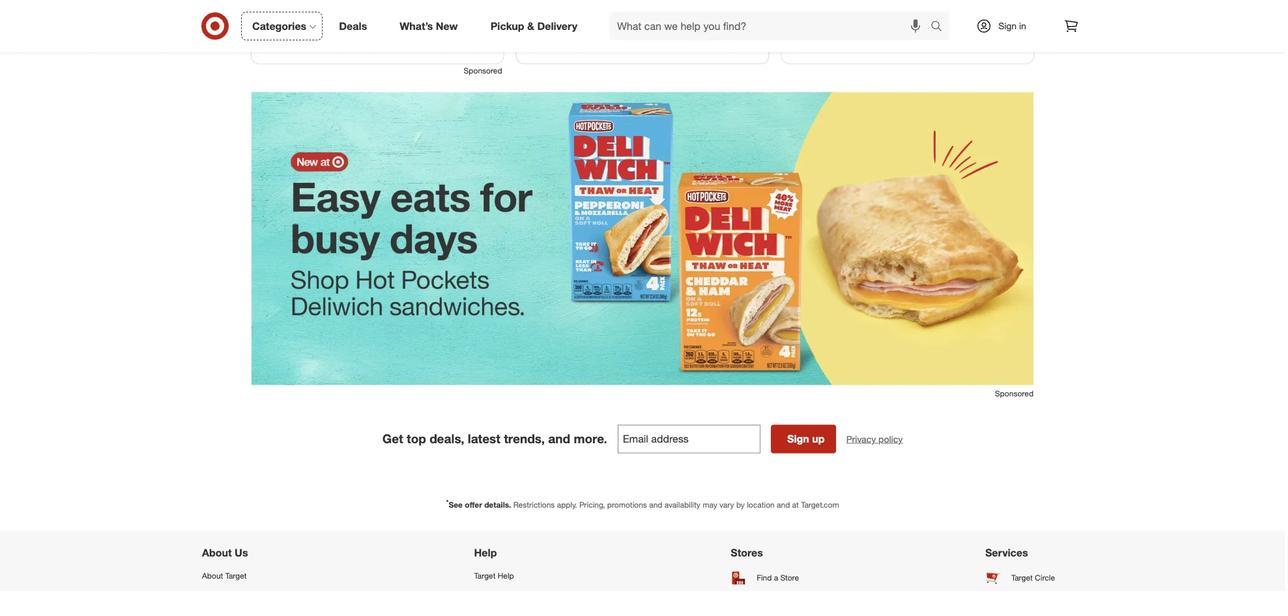 Task type: describe. For each thing, give the bounding box(es) containing it.
may
[[703, 500, 717, 510]]

& right pickup
[[527, 20, 534, 32]]

what's new
[[400, 20, 458, 32]]

deals link
[[328, 12, 383, 40]]

privacy policy link
[[847, 433, 903, 446]]

indulge
[[262, 24, 297, 37]]

target circle link
[[985, 566, 1083, 592]]

get
[[382, 432, 403, 447]]

x
[[961, 7, 968, 22]]

the
[[565, 24, 580, 37]]

holiday inside new fao schwarz & target collab explore the exclusive holiday toy collection.
[[629, 24, 662, 37]]

sweet
[[262, 7, 298, 22]]

gift
[[924, 24, 939, 37]]

target.com
[[801, 500, 839, 510]]

toy
[[665, 24, 679, 37]]

store
[[781, 574, 799, 583]]

sign up
[[787, 433, 825, 446]]

favorite
[[334, 24, 368, 37]]

sign for sign up
[[787, 433, 809, 446]]

sign in
[[999, 20, 1026, 32]]

1 horizontal spatial and
[[649, 500, 662, 510]]

vary
[[720, 500, 734, 510]]

holiday inside the sweet treats from mars indulge in your favorite holiday flavors from dove, m&m's & more.
[[371, 24, 404, 37]]

stores
[[731, 547, 763, 560]]

1 horizontal spatial in
[[1019, 20, 1026, 32]]

details.
[[484, 500, 511, 510]]

pricing,
[[579, 500, 605, 510]]

schwarz
[[584, 7, 635, 22]]

advertisement region
[[252, 92, 1034, 388]]

available
[[792, 7, 845, 22]]

* see offer details. restrictions apply. pricing, promotions and availability may vary by location and at target.com
[[446, 499, 839, 510]]

new inside what's new link
[[436, 20, 458, 32]]

new fao schwarz & target collab explore the exclusive holiday toy collection.
[[527, 7, 729, 37]]

at inside affordable, luxury jewelry to gift or enjoy. new & only at
[[814, 37, 823, 50]]

m&m's
[[262, 37, 293, 50]]

deals
[[339, 20, 367, 32]]

collection.
[[682, 24, 729, 37]]

sweet treats from mars indulge in your favorite holiday flavors from dove, m&m's & more.
[[262, 7, 491, 50]]

search
[[925, 21, 956, 34]]

available now: kendra scott x target
[[792, 7, 1008, 22]]

◎
[[826, 37, 838, 50]]

target help
[[474, 571, 514, 581]]

circle
[[1035, 574, 1055, 583]]

about for about target
[[202, 571, 223, 581]]

trends,
[[504, 432, 545, 447]]

new inside affordable, luxury jewelry to gift or enjoy. new & only at
[[983, 24, 1005, 37]]

scott
[[926, 7, 958, 22]]

*
[[446, 499, 449, 507]]

what's new link
[[389, 12, 474, 40]]

pickup & delivery link
[[479, 12, 594, 40]]

up
[[812, 433, 825, 446]]

jewelry
[[876, 24, 909, 37]]

sign in link
[[965, 12, 1047, 40]]

& inside the sweet treats from mars indulge in your favorite holiday flavors from dove, m&m's & more.
[[296, 37, 302, 50]]

affordable, luxury jewelry to gift or enjoy. new & only at
[[792, 24, 1014, 50]]

categories link
[[241, 12, 323, 40]]

in inside the sweet treats from mars indulge in your favorite holiday flavors from dove, m&m's & more.
[[299, 24, 308, 37]]

deals,
[[430, 432, 464, 447]]

sponsored
[[995, 389, 1034, 398]]

mars
[[370, 7, 400, 22]]

services
[[985, 547, 1028, 560]]

apply.
[[557, 500, 577, 510]]

more. inside the sweet treats from mars indulge in your favorite holiday flavors from dove, m&m's & more.
[[305, 37, 332, 50]]

see
[[449, 500, 463, 510]]

sign up button
[[771, 425, 836, 454]]

by
[[736, 500, 745, 510]]



Task type: locate. For each thing, give the bounding box(es) containing it.
latest
[[468, 432, 500, 447]]

& inside new fao schwarz & target collab explore the exclusive holiday toy collection.
[[639, 7, 647, 22]]

exclusive
[[583, 24, 626, 37]]

treats
[[302, 7, 336, 22]]

find a store link
[[731, 566, 812, 592]]

availability
[[665, 500, 701, 510]]

0 horizontal spatial in
[[299, 24, 308, 37]]

1 vertical spatial at
[[792, 500, 799, 510]]

now:
[[848, 7, 877, 22]]

target inside new fao schwarz & target collab explore the exclusive holiday toy collection.
[[651, 7, 687, 22]]

from left dove,
[[440, 24, 462, 37]]

new up explore
[[527, 7, 553, 22]]

target
[[651, 7, 687, 22], [971, 7, 1008, 22], [225, 571, 247, 581], [474, 571, 496, 581], [1012, 574, 1033, 583]]

1 holiday from the left
[[371, 24, 404, 37]]

about target
[[202, 571, 247, 581]]

0 horizontal spatial holiday
[[371, 24, 404, 37]]

0 vertical spatial at
[[814, 37, 823, 50]]

0 horizontal spatial from
[[340, 7, 367, 22]]

help
[[474, 547, 497, 560], [498, 571, 514, 581]]

sign
[[999, 20, 1017, 32], [787, 433, 809, 446]]

delivery
[[537, 20, 577, 32]]

1 vertical spatial about
[[202, 571, 223, 581]]

1 horizontal spatial from
[[440, 24, 462, 37]]

flavors
[[407, 24, 438, 37]]

1 horizontal spatial more.
[[574, 432, 607, 447]]

us
[[235, 547, 248, 560]]

at
[[814, 37, 823, 50], [792, 500, 799, 510]]

pickup
[[491, 20, 524, 32]]

sign left up
[[787, 433, 809, 446]]

about target link
[[202, 566, 300, 587]]

2 about from the top
[[202, 571, 223, 581]]

fao
[[557, 7, 581, 22]]

new
[[527, 7, 553, 22], [436, 20, 458, 32], [983, 24, 1005, 37]]

what's
[[400, 20, 433, 32]]

your
[[310, 24, 331, 37]]

0 horizontal spatial sign
[[787, 433, 809, 446]]

sign inside button
[[787, 433, 809, 446]]

about
[[202, 547, 232, 560], [202, 571, 223, 581]]

promotions
[[607, 500, 647, 510]]

about up about target
[[202, 547, 232, 560]]

0 vertical spatial sign
[[999, 20, 1017, 32]]

categories
[[252, 20, 306, 32]]

0 horizontal spatial more.
[[305, 37, 332, 50]]

0 horizontal spatial and
[[548, 432, 570, 447]]

1 horizontal spatial new
[[527, 7, 553, 22]]

get top deals, latest trends, and more.
[[382, 432, 607, 447]]

1 about from the top
[[202, 547, 232, 560]]

at left target.com
[[792, 500, 799, 510]]

0 vertical spatial about
[[202, 547, 232, 560]]

1 vertical spatial sign
[[787, 433, 809, 446]]

2 holiday from the left
[[629, 24, 662, 37]]

about us
[[202, 547, 248, 560]]

1 horizontal spatial holiday
[[629, 24, 662, 37]]

about inside 'link'
[[202, 571, 223, 581]]

1 vertical spatial more.
[[574, 432, 607, 447]]

in right enjoy.
[[1019, 20, 1026, 32]]

and right the location
[[777, 500, 790, 510]]

&
[[639, 7, 647, 22], [527, 20, 534, 32], [1007, 24, 1014, 37], [296, 37, 302, 50]]

& right m&m's
[[296, 37, 302, 50]]

or
[[942, 24, 951, 37]]

and right the trends,
[[548, 432, 570, 447]]

search button
[[925, 12, 956, 43]]

None text field
[[618, 425, 760, 454]]

sign for sign in
[[999, 20, 1017, 32]]

and
[[548, 432, 570, 447], [649, 500, 662, 510], [777, 500, 790, 510]]

a
[[774, 574, 778, 583]]

0 vertical spatial more.
[[305, 37, 332, 50]]

from
[[340, 7, 367, 22], [440, 24, 462, 37]]

0 horizontal spatial help
[[474, 547, 497, 560]]

luxury
[[845, 24, 873, 37]]

collab
[[691, 7, 727, 22]]

holiday down "mars"
[[371, 24, 404, 37]]

enjoy.
[[954, 24, 981, 37]]

0 horizontal spatial new
[[436, 20, 458, 32]]

holiday left the toy
[[629, 24, 662, 37]]

What can we help you find? suggestions appear below search field
[[609, 12, 934, 40]]

from up favorite
[[340, 7, 367, 22]]

new right enjoy.
[[983, 24, 1005, 37]]

new right what's
[[436, 20, 458, 32]]

new inside new fao schwarz & target collab explore the exclusive holiday toy collection.
[[527, 7, 553, 22]]

& right enjoy.
[[1007, 24, 1014, 37]]

help inside 'target help' link
[[498, 571, 514, 581]]

in left your
[[299, 24, 308, 37]]

0 horizontal spatial at
[[792, 500, 799, 510]]

in
[[1019, 20, 1026, 32], [299, 24, 308, 37]]

privacy
[[847, 434, 876, 445]]

about down about us
[[202, 571, 223, 581]]

1 horizontal spatial help
[[498, 571, 514, 581]]

1 horizontal spatial at
[[814, 37, 823, 50]]

& inside affordable, luxury jewelry to gift or enjoy. new & only at
[[1007, 24, 1014, 37]]

sign right enjoy.
[[999, 20, 1017, 32]]

& right schwarz
[[639, 7, 647, 22]]

0 vertical spatial from
[[340, 7, 367, 22]]

top
[[407, 432, 426, 447]]

more.
[[305, 37, 332, 50], [574, 432, 607, 447]]

to
[[912, 24, 921, 37]]

only
[[792, 37, 811, 50]]

kendra
[[880, 7, 922, 22]]

1 vertical spatial help
[[498, 571, 514, 581]]

pickup & delivery
[[491, 20, 577, 32]]

2 horizontal spatial and
[[777, 500, 790, 510]]

find a store
[[757, 574, 799, 583]]

affordable,
[[792, 24, 842, 37]]

about for about us
[[202, 547, 232, 560]]

and left availability
[[649, 500, 662, 510]]

holiday
[[371, 24, 404, 37], [629, 24, 662, 37]]

location
[[747, 500, 775, 510]]

target help link
[[474, 566, 557, 587]]

at down affordable, in the top right of the page
[[814, 37, 823, 50]]

at inside * see offer details. restrictions apply. pricing, promotions and availability may vary by location and at target.com
[[792, 500, 799, 510]]

find
[[757, 574, 772, 583]]

0 vertical spatial help
[[474, 547, 497, 560]]

2 horizontal spatial new
[[983, 24, 1005, 37]]

target circle
[[1012, 574, 1055, 583]]

1 vertical spatial from
[[440, 24, 462, 37]]

policy
[[879, 434, 903, 445]]

restrictions
[[513, 500, 555, 510]]

dove,
[[465, 24, 491, 37]]

offer
[[465, 500, 482, 510]]

privacy policy
[[847, 434, 903, 445]]

1 horizontal spatial sign
[[999, 20, 1017, 32]]

explore
[[527, 24, 562, 37]]



Task type: vqa. For each thing, say whether or not it's contained in the screenshot.
Décor corresponding to 10309
no



